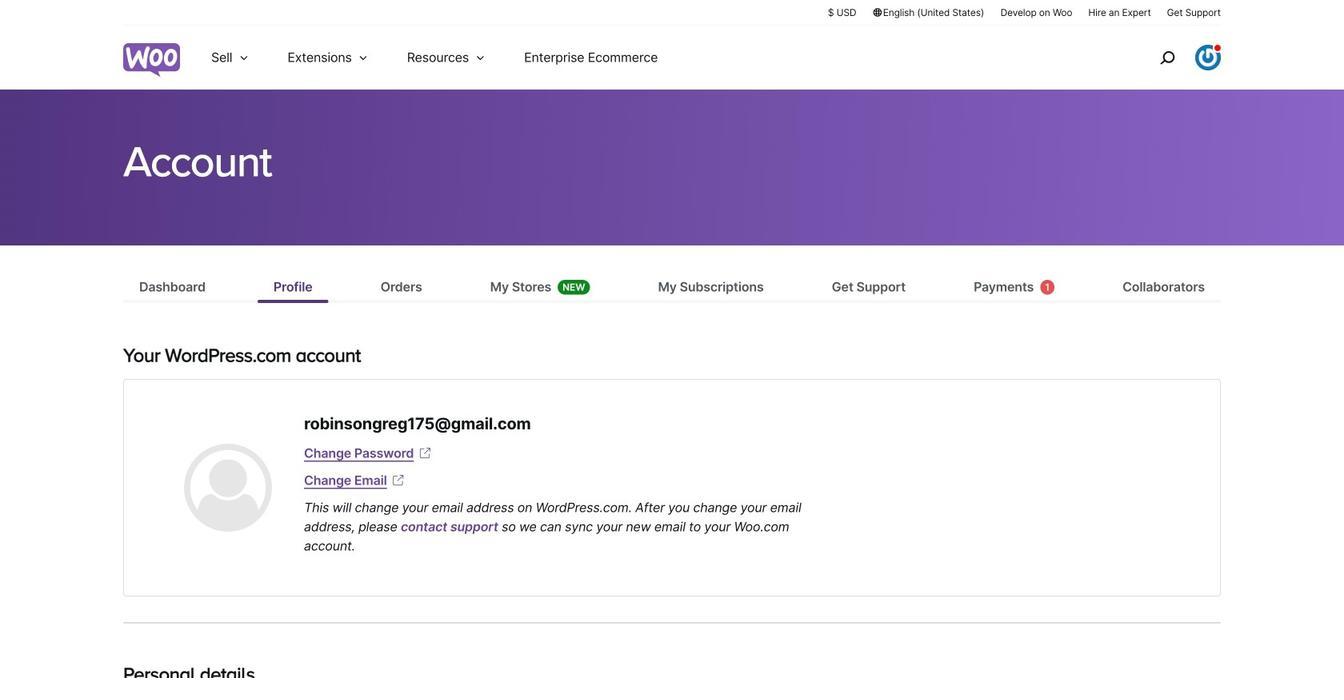 Task type: describe. For each thing, give the bounding box(es) containing it.
gravatar image image
[[184, 444, 272, 532]]

external link image
[[417, 446, 433, 462]]

search image
[[1155, 45, 1180, 70]]

service navigation menu element
[[1126, 32, 1221, 84]]



Task type: vqa. For each thing, say whether or not it's contained in the screenshot.
option
no



Task type: locate. For each thing, give the bounding box(es) containing it.
external link image
[[390, 473, 406, 489]]

open account menu image
[[1196, 45, 1221, 70]]



